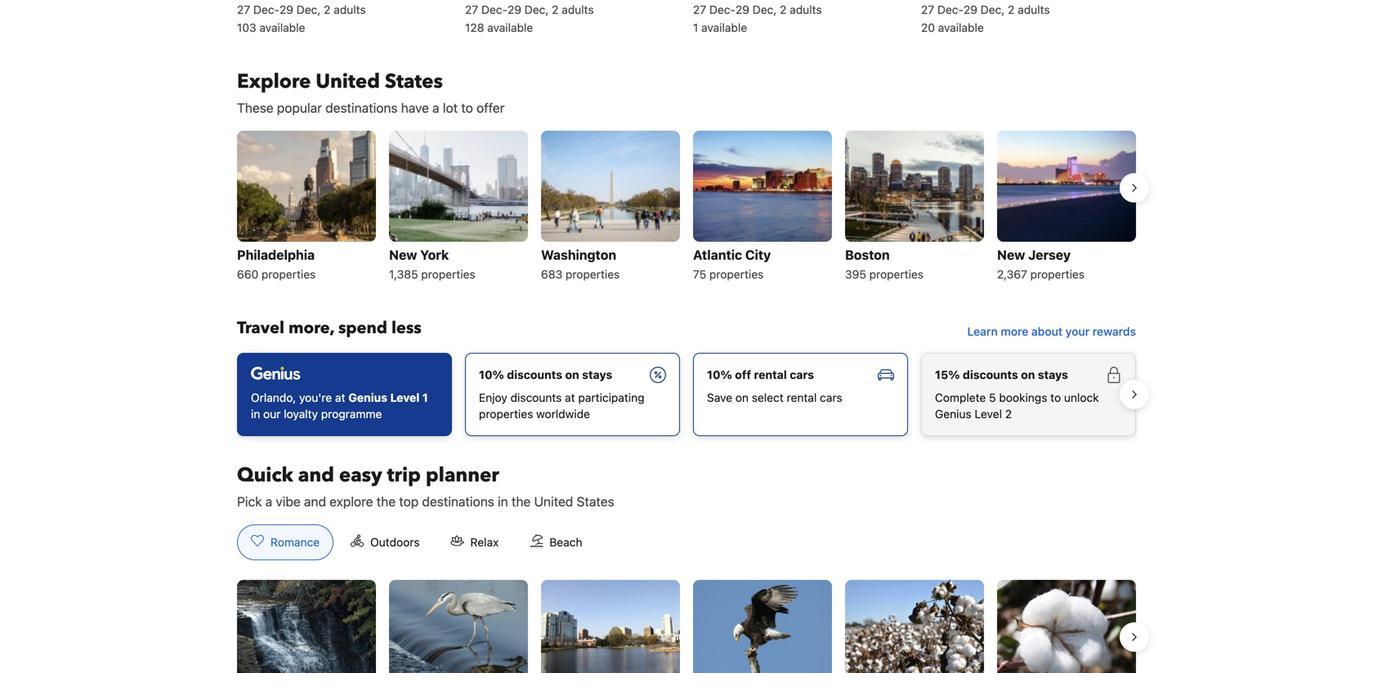 Task type: locate. For each thing, give the bounding box(es) containing it.
outdoors button
[[337, 525, 434, 561]]

3 adults from the left
[[790, 3, 822, 16]]

1 vertical spatial genius
[[935, 407, 972, 421]]

1 vertical spatial 1
[[422, 391, 428, 405]]

29 inside 27 dec-29 dec, 2 adults 1 available
[[736, 3, 750, 16]]

new
[[389, 247, 417, 263], [997, 247, 1025, 263]]

dec- for 20
[[938, 3, 964, 16]]

rental right the select
[[787, 391, 817, 405]]

dec, for 128 available
[[525, 3, 549, 16]]

discounts up enjoy discounts at participating properties worldwide
[[507, 368, 562, 382]]

vibe
[[276, 494, 301, 510]]

128
[[465, 21, 484, 34]]

660
[[237, 268, 258, 281]]

1 horizontal spatial 1
[[693, 21, 698, 34]]

on right "save"
[[736, 391, 749, 405]]

adults for 27 dec-29 dec, 2 adults 103 available
[[334, 3, 366, 16]]

region containing 10% discounts on stays
[[224, 347, 1149, 443]]

destinations left have
[[325, 100, 398, 116]]

available for 103 available
[[259, 21, 305, 34]]

2 dec- from the left
[[481, 3, 508, 16]]

discounts for discounts
[[507, 368, 562, 382]]

0 vertical spatial 1
[[693, 21, 698, 34]]

1 vertical spatial to
[[1051, 391, 1061, 405]]

destinations down planner
[[422, 494, 494, 510]]

adults inside 27 dec-29 dec, 2 adults 1 available
[[790, 3, 822, 16]]

to right lot
[[461, 100, 473, 116]]

adults
[[334, 3, 366, 16], [562, 3, 594, 16], [790, 3, 822, 16], [1018, 3, 1050, 16]]

a
[[432, 100, 439, 116], [265, 494, 272, 510]]

1 vertical spatial rental
[[787, 391, 817, 405]]

10% up enjoy
[[479, 368, 504, 382]]

genius
[[348, 391, 387, 405], [935, 407, 972, 421]]

our
[[263, 407, 281, 421]]

properties down philadelphia
[[262, 268, 316, 281]]

at inside enjoy discounts at participating properties worldwide
[[565, 391, 575, 405]]

cars
[[790, 368, 814, 382], [820, 391, 842, 405]]

4 dec- from the left
[[938, 3, 964, 16]]

1 stays from the left
[[582, 368, 612, 382]]

1 the from the left
[[377, 494, 396, 510]]

1 vertical spatial cars
[[820, 391, 842, 405]]

1 new from the left
[[389, 247, 417, 263]]

3 27 from the left
[[693, 3, 706, 16]]

destinations
[[325, 100, 398, 116], [422, 494, 494, 510]]

75
[[693, 268, 706, 281]]

level inside orlando, you're at genius level 1 in our loyalty programme
[[390, 391, 420, 405]]

adults for 27 dec-29 dec, 2 adults 20 available
[[1018, 3, 1050, 16]]

0 horizontal spatial to
[[461, 100, 473, 116]]

0 vertical spatial in
[[251, 407, 260, 421]]

properties inside washington 683 properties
[[566, 268, 620, 281]]

on up bookings
[[1021, 368, 1035, 382]]

0 vertical spatial a
[[432, 100, 439, 116]]

10% up "save"
[[707, 368, 732, 382]]

0 horizontal spatial destinations
[[325, 100, 398, 116]]

0 vertical spatial cars
[[790, 368, 814, 382]]

0 horizontal spatial level
[[390, 391, 420, 405]]

region for travel more, spend less
[[224, 347, 1149, 443]]

learn
[[968, 325, 998, 338]]

4 29 from the left
[[964, 3, 978, 16]]

discounts for 5
[[963, 368, 1018, 382]]

new inside new jersey 2,367 properties
[[997, 247, 1025, 263]]

1 horizontal spatial genius
[[935, 407, 972, 421]]

a left "vibe"
[[265, 494, 272, 510]]

2 for 103 available
[[324, 3, 331, 16]]

2 dec, from the left
[[525, 3, 549, 16]]

dec- inside 27 dec-29 dec, 2 adults 128 available
[[481, 3, 508, 16]]

15% discounts on stays
[[935, 368, 1068, 382]]

a inside explore united states these popular destinations have a lot to offer
[[432, 100, 439, 116]]

discounts up 5
[[963, 368, 1018, 382]]

region
[[224, 124, 1149, 291], [224, 347, 1149, 443], [224, 574, 1149, 674]]

0 vertical spatial states
[[385, 68, 443, 95]]

0 vertical spatial to
[[461, 100, 473, 116]]

planner
[[426, 462, 499, 489]]

properties
[[262, 268, 316, 281], [421, 268, 475, 281], [566, 268, 620, 281], [710, 268, 764, 281], [870, 268, 924, 281], [1031, 268, 1085, 281], [479, 407, 533, 421]]

1 horizontal spatial destinations
[[422, 494, 494, 510]]

3 available from the left
[[701, 21, 747, 34]]

adults for 27 dec-29 dec, 2 adults 128 available
[[562, 3, 594, 16]]

complete 5 bookings to unlock genius level 2
[[935, 391, 1099, 421]]

0 horizontal spatial stays
[[582, 368, 612, 382]]

1 horizontal spatial new
[[997, 247, 1025, 263]]

2 inside complete 5 bookings to unlock genius level 2
[[1005, 407, 1012, 421]]

available inside 27 dec-29 dec, 2 adults 103 available
[[259, 21, 305, 34]]

27 inside 27 dec-29 dec, 2 adults 20 available
[[921, 3, 934, 16]]

united inside quick and easy trip planner pick a vibe and explore the top destinations in the united states
[[534, 494, 573, 510]]

and right "vibe"
[[304, 494, 326, 510]]

states up beach
[[577, 494, 614, 510]]

dec, for 103 available
[[297, 3, 321, 16]]

at inside orlando, you're at genius level 1 in our loyalty programme
[[335, 391, 345, 405]]

1 horizontal spatial cars
[[820, 391, 842, 405]]

less
[[392, 317, 422, 340]]

1 horizontal spatial level
[[975, 407, 1002, 421]]

27 for 27 dec-29 dec, 2 adults 128 available
[[465, 3, 478, 16]]

in up relax
[[498, 494, 508, 510]]

1 vertical spatial destinations
[[422, 494, 494, 510]]

adults inside 27 dec-29 dec, 2 adults 20 available
[[1018, 3, 1050, 16]]

3 29 from the left
[[736, 3, 750, 16]]

1 adults from the left
[[334, 3, 366, 16]]

more
[[1001, 325, 1029, 338]]

on up enjoy discounts at participating properties worldwide
[[565, 368, 579, 382]]

complete
[[935, 391, 986, 405]]

0 vertical spatial destinations
[[325, 100, 398, 116]]

2 27 from the left
[[465, 3, 478, 16]]

available inside 27 dec-29 dec, 2 adults 128 available
[[487, 21, 533, 34]]

rental up the select
[[754, 368, 787, 382]]

1 horizontal spatial the
[[512, 494, 531, 510]]

3 dec- from the left
[[709, 3, 736, 16]]

2 stays from the left
[[1038, 368, 1068, 382]]

0 horizontal spatial 10%
[[479, 368, 504, 382]]

spend
[[338, 317, 387, 340]]

united
[[316, 68, 380, 95], [534, 494, 573, 510]]

0 horizontal spatial a
[[265, 494, 272, 510]]

dec- inside 27 dec-29 dec, 2 adults 103 available
[[253, 3, 279, 16]]

discounts down '10% discounts on stays'
[[511, 391, 562, 405]]

20
[[921, 21, 935, 34]]

0 horizontal spatial united
[[316, 68, 380, 95]]

2 inside 27 dec-29 dec, 2 adults 1 available
[[780, 3, 787, 16]]

27 inside 27 dec-29 dec, 2 adults 103 available
[[237, 3, 250, 16]]

2 inside 27 dec-29 dec, 2 adults 103 available
[[324, 3, 331, 16]]

genius inside orlando, you're at genius level 1 in our loyalty programme
[[348, 391, 387, 405]]

about
[[1032, 325, 1063, 338]]

new up '1,385'
[[389, 247, 417, 263]]

new jersey 2,367 properties
[[997, 247, 1085, 281]]

properties down enjoy
[[479, 407, 533, 421]]

properties down atlantic
[[710, 268, 764, 281]]

stays up unlock
[[1038, 368, 1068, 382]]

1 dec, from the left
[[297, 3, 321, 16]]

tab list
[[224, 525, 609, 562]]

destinations inside explore united states these popular destinations have a lot to offer
[[325, 100, 398, 116]]

2 at from the left
[[565, 391, 575, 405]]

0 horizontal spatial in
[[251, 407, 260, 421]]

at for participating
[[565, 391, 575, 405]]

2 horizontal spatial on
[[1021, 368, 1035, 382]]

on
[[565, 368, 579, 382], [1021, 368, 1035, 382], [736, 391, 749, 405]]

2 for 20 available
[[1008, 3, 1015, 16]]

select
[[752, 391, 784, 405]]

1 horizontal spatial stays
[[1038, 368, 1068, 382]]

washington 683 properties
[[541, 247, 620, 281]]

2 region from the top
[[224, 347, 1149, 443]]

2 inside 27 dec-29 dec, 2 adults 128 available
[[552, 3, 559, 16]]

27 inside 27 dec-29 dec, 2 adults 128 available
[[465, 3, 478, 16]]

27
[[237, 3, 250, 16], [465, 3, 478, 16], [693, 3, 706, 16], [921, 3, 934, 16]]

available for 20 available
[[938, 21, 984, 34]]

new york 1,385 properties
[[389, 247, 475, 281]]

genius down complete
[[935, 407, 972, 421]]

and
[[298, 462, 334, 489], [304, 494, 326, 510]]

1 10% from the left
[[479, 368, 504, 382]]

in
[[251, 407, 260, 421], [498, 494, 508, 510]]

to
[[461, 100, 473, 116], [1051, 391, 1061, 405]]

to inside complete 5 bookings to unlock genius level 2
[[1051, 391, 1061, 405]]

0 horizontal spatial states
[[385, 68, 443, 95]]

unlock
[[1064, 391, 1099, 405]]

4 dec, from the left
[[981, 3, 1005, 16]]

loyalty
[[284, 407, 318, 421]]

explore
[[330, 494, 373, 510]]

adults inside 27 dec-29 dec, 2 adults 128 available
[[562, 3, 594, 16]]

level
[[390, 391, 420, 405], [975, 407, 1002, 421]]

have
[[401, 100, 429, 116]]

off
[[735, 368, 751, 382]]

2 29 from the left
[[508, 3, 522, 16]]

adults inside 27 dec-29 dec, 2 adults 103 available
[[334, 3, 366, 16]]

1
[[693, 21, 698, 34], [422, 391, 428, 405]]

27 dec-29 dec, 2 adults 1 available
[[693, 3, 822, 34]]

2 adults from the left
[[562, 3, 594, 16]]

states
[[385, 68, 443, 95], [577, 494, 614, 510]]

1 vertical spatial united
[[534, 494, 573, 510]]

at up programme
[[335, 391, 345, 405]]

10%
[[479, 368, 504, 382], [707, 368, 732, 382]]

region containing philadelphia
[[224, 124, 1149, 291]]

1 inside orlando, you're at genius level 1 in our loyalty programme
[[422, 391, 428, 405]]

29 inside 27 dec-29 dec, 2 adults 103 available
[[279, 3, 293, 16]]

1 vertical spatial level
[[975, 407, 1002, 421]]

rewards
[[1093, 325, 1136, 338]]

outdoors
[[370, 536, 420, 549]]

1 29 from the left
[[279, 3, 293, 16]]

cars up the save on select rental cars
[[790, 368, 814, 382]]

2 inside 27 dec-29 dec, 2 adults 20 available
[[1008, 3, 1015, 16]]

properties down washington
[[566, 268, 620, 281]]

new inside new york 1,385 properties
[[389, 247, 417, 263]]

the left top
[[377, 494, 396, 510]]

1 horizontal spatial states
[[577, 494, 614, 510]]

dec- inside 27 dec-29 dec, 2 adults 20 available
[[938, 3, 964, 16]]

1 horizontal spatial to
[[1051, 391, 1061, 405]]

1 27 from the left
[[237, 3, 250, 16]]

1 vertical spatial region
[[224, 347, 1149, 443]]

new up 2,367
[[997, 247, 1025, 263]]

0 horizontal spatial on
[[565, 368, 579, 382]]

the up the beach button at the bottom of page
[[512, 494, 531, 510]]

genius up programme
[[348, 391, 387, 405]]

united up popular
[[316, 68, 380, 95]]

0 vertical spatial united
[[316, 68, 380, 95]]

at
[[335, 391, 345, 405], [565, 391, 575, 405]]

save on select rental cars
[[707, 391, 842, 405]]

at up worldwide
[[565, 391, 575, 405]]

27 for 27 dec-29 dec, 2 adults 20 available
[[921, 3, 934, 16]]

in inside quick and easy trip planner pick a vibe and explore the top destinations in the united states
[[498, 494, 508, 510]]

1 vertical spatial states
[[577, 494, 614, 510]]

29 for 20 available
[[964, 3, 978, 16]]

level down less
[[390, 391, 420, 405]]

1 available from the left
[[259, 21, 305, 34]]

adults for 27 dec-29 dec, 2 adults 1 available
[[790, 3, 822, 16]]

0 horizontal spatial new
[[389, 247, 417, 263]]

1 horizontal spatial united
[[534, 494, 573, 510]]

2 vertical spatial region
[[224, 574, 1149, 674]]

available inside 27 dec-29 dec, 2 adults 1 available
[[701, 21, 747, 34]]

available inside 27 dec-29 dec, 2 adults 20 available
[[938, 21, 984, 34]]

properties down 'york'
[[421, 268, 475, 281]]

0 vertical spatial region
[[224, 124, 1149, 291]]

you're
[[299, 391, 332, 405]]

1 region from the top
[[224, 124, 1149, 291]]

dec, inside 27 dec-29 dec, 2 adults 20 available
[[981, 3, 1005, 16]]

15%
[[935, 368, 960, 382]]

2,367
[[997, 268, 1027, 281]]

dec, inside 27 dec-29 dec, 2 adults 128 available
[[525, 3, 549, 16]]

4 adults from the left
[[1018, 3, 1050, 16]]

3 dec, from the left
[[753, 3, 777, 16]]

1 horizontal spatial 10%
[[707, 368, 732, 382]]

1 horizontal spatial a
[[432, 100, 439, 116]]

27 inside 27 dec-29 dec, 2 adults 1 available
[[693, 3, 706, 16]]

tab list containing romance
[[224, 525, 609, 562]]

1 horizontal spatial in
[[498, 494, 508, 510]]

0 horizontal spatial cars
[[790, 368, 814, 382]]

discounts
[[507, 368, 562, 382], [963, 368, 1018, 382], [511, 391, 562, 405]]

0 horizontal spatial at
[[335, 391, 345, 405]]

a left lot
[[432, 100, 439, 116]]

1 at from the left
[[335, 391, 345, 405]]

0 vertical spatial genius
[[348, 391, 387, 405]]

to left unlock
[[1051, 391, 1061, 405]]

cars right the select
[[820, 391, 842, 405]]

united up the beach button at the bottom of page
[[534, 494, 573, 510]]

properties down boston in the top right of the page
[[870, 268, 924, 281]]

1 horizontal spatial at
[[565, 391, 575, 405]]

0 horizontal spatial genius
[[348, 391, 387, 405]]

2 new from the left
[[997, 247, 1025, 263]]

in left our on the bottom left of the page
[[251, 407, 260, 421]]

1 vertical spatial in
[[498, 494, 508, 510]]

dec- inside 27 dec-29 dec, 2 adults 1 available
[[709, 3, 736, 16]]

the
[[377, 494, 396, 510], [512, 494, 531, 510]]

level down 5
[[975, 407, 1002, 421]]

2 available from the left
[[487, 21, 533, 34]]

1 dec- from the left
[[253, 3, 279, 16]]

4 available from the left
[[938, 21, 984, 34]]

properties down jersey
[[1031, 268, 1085, 281]]

dec-
[[253, 3, 279, 16], [481, 3, 508, 16], [709, 3, 736, 16], [938, 3, 964, 16]]

dec- for 128
[[481, 3, 508, 16]]

2
[[324, 3, 331, 16], [552, 3, 559, 16], [780, 3, 787, 16], [1008, 3, 1015, 16], [1005, 407, 1012, 421]]

stays up the participating
[[582, 368, 612, 382]]

4 27 from the left
[[921, 3, 934, 16]]

dec, inside 27 dec-29 dec, 2 adults 103 available
[[297, 3, 321, 16]]

3 region from the top
[[224, 574, 1149, 674]]

stays for 15% discounts on stays
[[1038, 368, 1068, 382]]

0 horizontal spatial 1
[[422, 391, 428, 405]]

1 horizontal spatial on
[[736, 391, 749, 405]]

29 for 1 available
[[736, 3, 750, 16]]

blue genius logo image
[[251, 367, 300, 380], [251, 367, 300, 380]]

and up "vibe"
[[298, 462, 334, 489]]

dec, inside 27 dec-29 dec, 2 adults 1 available
[[753, 3, 777, 16]]

0 vertical spatial level
[[390, 391, 420, 405]]

offer
[[477, 100, 505, 116]]

2 10% from the left
[[707, 368, 732, 382]]

1 vertical spatial a
[[265, 494, 272, 510]]

stays for 10% discounts on stays
[[582, 368, 612, 382]]

beach button
[[516, 525, 596, 561]]

stays
[[582, 368, 612, 382], [1038, 368, 1068, 382]]

new for new york
[[389, 247, 417, 263]]

states up have
[[385, 68, 443, 95]]

0 horizontal spatial the
[[377, 494, 396, 510]]

united inside explore united states these popular destinations have a lot to offer
[[316, 68, 380, 95]]

29 inside 27 dec-29 dec, 2 adults 128 available
[[508, 3, 522, 16]]

properties inside atlantic city 75 properties
[[710, 268, 764, 281]]

29 inside 27 dec-29 dec, 2 adults 20 available
[[964, 3, 978, 16]]



Task type: describe. For each thing, give the bounding box(es) containing it.
properties inside boston 395 properties
[[870, 268, 924, 281]]

in inside orlando, you're at genius level 1 in our loyalty programme
[[251, 407, 260, 421]]

region for explore united states
[[224, 124, 1149, 291]]

jersey
[[1029, 247, 1071, 263]]

pick
[[237, 494, 262, 510]]

27 dec-29 dec, 2 adults 20 available
[[921, 3, 1050, 34]]

1 vertical spatial and
[[304, 494, 326, 510]]

0 vertical spatial and
[[298, 462, 334, 489]]

properties inside enjoy discounts at participating properties worldwide
[[479, 407, 533, 421]]

dec- for 1
[[709, 3, 736, 16]]

27 for 27 dec-29 dec, 2 adults 103 available
[[237, 3, 250, 16]]

on for bookings
[[1021, 368, 1035, 382]]

more,
[[289, 317, 334, 340]]

103
[[237, 21, 256, 34]]

on for at
[[565, 368, 579, 382]]

top
[[399, 494, 419, 510]]

bookings
[[999, 391, 1048, 405]]

29 for 103 available
[[279, 3, 293, 16]]

genius inside complete 5 bookings to unlock genius level 2
[[935, 407, 972, 421]]

travel more, spend less
[[237, 317, 422, 340]]

your
[[1066, 325, 1090, 338]]

5
[[989, 391, 996, 405]]

395
[[845, 268, 866, 281]]

27 for 27 dec-29 dec, 2 adults 1 available
[[693, 3, 706, 16]]

relax
[[470, 536, 499, 549]]

orlando,
[[251, 391, 296, 405]]

683
[[541, 268, 563, 281]]

romance button
[[237, 525, 334, 561]]

save
[[707, 391, 733, 405]]

10% off rental cars
[[707, 368, 814, 382]]

discounts inside enjoy discounts at participating properties worldwide
[[511, 391, 562, 405]]

0 vertical spatial rental
[[754, 368, 787, 382]]

quick
[[237, 462, 293, 489]]

dec, for 1 available
[[753, 3, 777, 16]]

1,385
[[389, 268, 418, 281]]

dec, for 20 available
[[981, 3, 1005, 16]]

10% discounts on stays
[[479, 368, 612, 382]]

properties inside new jersey 2,367 properties
[[1031, 268, 1085, 281]]

10% for 10% off rental cars
[[707, 368, 732, 382]]

explore
[[237, 68, 311, 95]]

2 the from the left
[[512, 494, 531, 510]]

enjoy discounts at participating properties worldwide
[[479, 391, 645, 421]]

trip
[[387, 462, 421, 489]]

programme
[[321, 407, 382, 421]]

york
[[420, 247, 449, 263]]

a inside quick and easy trip planner pick a vibe and explore the top destinations in the united states
[[265, 494, 272, 510]]

washington
[[541, 247, 616, 263]]

properties inside philadelphia 660 properties
[[262, 268, 316, 281]]

participating
[[578, 391, 645, 405]]

quick and easy trip planner pick a vibe and explore the top destinations in the united states
[[237, 462, 614, 510]]

orlando, you're at genius level 1 in our loyalty programme
[[251, 391, 428, 421]]

level inside complete 5 bookings to unlock genius level 2
[[975, 407, 1002, 421]]

atlantic
[[693, 247, 742, 263]]

available for 128 available
[[487, 21, 533, 34]]

1 inside 27 dec-29 dec, 2 adults 1 available
[[693, 21, 698, 34]]

learn more about your rewards link
[[961, 317, 1143, 347]]

2 for 128 available
[[552, 3, 559, 16]]

romance
[[271, 536, 320, 549]]

27 dec-29 dec, 2 adults 103 available
[[237, 3, 366, 34]]

worldwide
[[536, 407, 590, 421]]

to inside explore united states these popular destinations have a lot to offer
[[461, 100, 473, 116]]

dec- for 103
[[253, 3, 279, 16]]

at for genius
[[335, 391, 345, 405]]

states inside explore united states these popular destinations have a lot to offer
[[385, 68, 443, 95]]

destinations inside quick and easy trip planner pick a vibe and explore the top destinations in the united states
[[422, 494, 494, 510]]

new for new jersey
[[997, 247, 1025, 263]]

city
[[745, 247, 771, 263]]

philadelphia 660 properties
[[237, 247, 316, 281]]

boston
[[845, 247, 890, 263]]

2 for 1 available
[[780, 3, 787, 16]]

beach
[[550, 536, 582, 549]]

easy
[[339, 462, 382, 489]]

philadelphia
[[237, 247, 315, 263]]

boston 395 properties
[[845, 247, 924, 281]]

atlantic city 75 properties
[[693, 247, 771, 281]]

10% for 10% discounts on stays
[[479, 368, 504, 382]]

29 for 128 available
[[508, 3, 522, 16]]

lot
[[443, 100, 458, 116]]

relax button
[[437, 525, 513, 561]]

enjoy
[[479, 391, 507, 405]]

27 dec-29 dec, 2 adults 128 available
[[465, 3, 594, 34]]

travel
[[237, 317, 284, 340]]

available for 1 available
[[701, 21, 747, 34]]

these
[[237, 100, 274, 116]]

popular
[[277, 100, 322, 116]]

properties inside new york 1,385 properties
[[421, 268, 475, 281]]

learn more about your rewards
[[968, 325, 1136, 338]]

explore united states these popular destinations have a lot to offer
[[237, 68, 505, 116]]

states inside quick and easy trip planner pick a vibe and explore the top destinations in the united states
[[577, 494, 614, 510]]



Task type: vqa. For each thing, say whether or not it's contained in the screenshot.
THE ESCAPE
no



